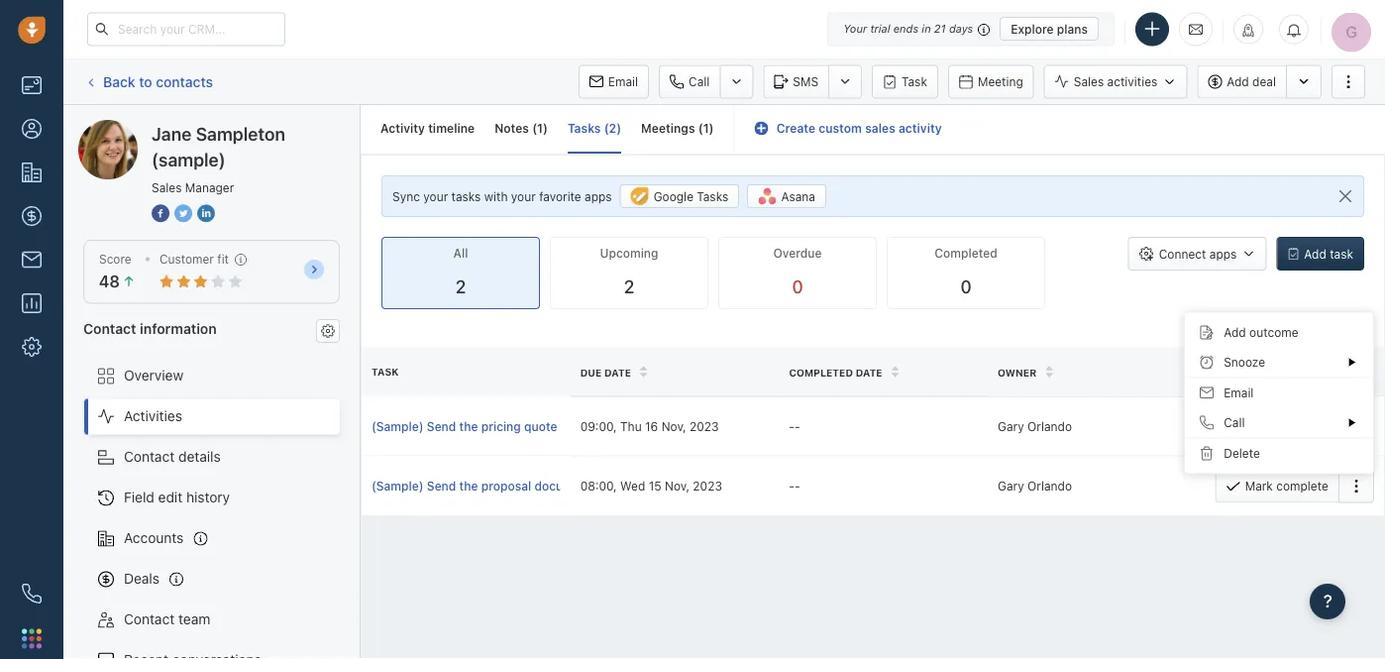 Task type: describe. For each thing, give the bounding box(es) containing it.
email image
[[1189, 21, 1203, 37]]

meetings
[[641, 121, 695, 135]]

google tasks
[[654, 189, 729, 203]]

(sample) send the proposal document link
[[372, 477, 592, 495]]

15
[[649, 479, 662, 493]]

meetings ( 1 )
[[641, 121, 714, 135]]

twitter circled image
[[174, 202, 192, 224]]

( for notes
[[532, 121, 537, 135]]

complete
[[1277, 479, 1329, 493]]

email inside button
[[608, 75, 638, 89]]

activity
[[381, 121, 425, 135]]

add task
[[1305, 247, 1354, 261]]

due date
[[580, 367, 631, 378]]

information
[[140, 320, 217, 336]]

2 your from the left
[[511, 189, 536, 203]]

add for add outcome
[[1224, 325, 1247, 339]]

due
[[580, 367, 602, 378]]

) for notes ( 1 )
[[543, 121, 548, 135]]

mark
[[1246, 479, 1274, 493]]

0 vertical spatial apps
[[585, 189, 612, 203]]

field
[[124, 489, 154, 506]]

facebook circled image
[[152, 202, 169, 224]]

deal
[[1253, 75, 1277, 89]]

nov, for 15
[[665, 479, 690, 493]]

sync your tasks with your favorite apps
[[393, 189, 612, 203]]

back
[[103, 73, 135, 89]]

send for pricing
[[427, 419, 456, 433]]

back to contacts link
[[83, 66, 214, 97]]

1 for meetings ( 1 )
[[703, 121, 709, 135]]

add deal
[[1227, 75, 1277, 89]]

0 horizontal spatial jane
[[118, 119, 149, 136]]

sync
[[393, 189, 420, 203]]

contact for contact team
[[124, 611, 175, 627]]

accounts
[[124, 530, 184, 546]]

field edit history
[[124, 489, 230, 506]]

linkedin circled image
[[197, 202, 215, 224]]

customer
[[159, 252, 214, 266]]

(sample) send the pricing quote link
[[372, 417, 561, 435]]

quote
[[524, 419, 557, 433]]

add for add task
[[1305, 247, 1327, 261]]

your trial ends in 21 days
[[844, 22, 974, 35]]

09:00,
[[580, 419, 617, 433]]

the for pricing
[[460, 419, 478, 433]]

sms
[[793, 75, 819, 89]]

nov, for 16
[[662, 419, 686, 433]]

thu
[[620, 419, 642, 433]]

1 vertical spatial call
[[1224, 416, 1245, 429]]

connect
[[1159, 247, 1207, 261]]

08:00, wed 15 nov, 2023
[[580, 479, 722, 493]]

gary orlando for 08:00, wed 15 nov, 2023
[[998, 479, 1072, 493]]

sales
[[865, 121, 896, 135]]

custom
[[819, 121, 862, 135]]

( for tasks
[[604, 121, 609, 135]]

21
[[935, 22, 946, 35]]

task
[[1330, 247, 1354, 261]]

2 for all
[[456, 276, 466, 297]]

freshworks switcher image
[[22, 629, 42, 649]]

0 vertical spatial call button
[[659, 65, 720, 99]]

send for proposal
[[427, 479, 456, 493]]

activities
[[1108, 75, 1158, 89]]

customer fit
[[159, 252, 229, 266]]

2023 for 08:00, wed 15 nov, 2023
[[693, 479, 722, 493]]

mark complete
[[1246, 479, 1329, 493]]

contacts
[[156, 73, 213, 89]]

google
[[654, 189, 694, 203]]

outcome
[[1207, 367, 1260, 378]]

meeting
[[978, 75, 1024, 89]]

tasks ( 2 )
[[568, 121, 622, 135]]

(sample) inside jane sampleton (sample)
[[152, 149, 226, 170]]

upcoming
[[600, 246, 659, 260]]

explore
[[1011, 22, 1054, 36]]

16
[[645, 419, 658, 433]]

ends
[[894, 22, 919, 35]]

wed
[[621, 479, 646, 493]]

0 for completed
[[961, 276, 972, 297]]

sales for sales manager
[[152, 180, 182, 194]]

completed for completed
[[935, 246, 998, 260]]

add outcome
[[1224, 325, 1299, 339]]

task inside button
[[902, 75, 928, 89]]

contact information
[[83, 320, 217, 336]]

0 vertical spatial (sample)
[[224, 119, 281, 136]]

details
[[178, 449, 221, 465]]

back to contacts
[[103, 73, 213, 89]]

pricing
[[481, 419, 521, 433]]

add task button
[[1277, 237, 1365, 271]]

to
[[139, 73, 152, 89]]

snooze
[[1224, 355, 1266, 369]]

owner
[[998, 367, 1037, 378]]

activity
[[899, 121, 942, 135]]

activity timeline
[[381, 121, 475, 135]]

history
[[186, 489, 230, 506]]

date for completed date
[[856, 367, 883, 378]]

contact team
[[124, 611, 210, 627]]

(sample) for (sample) send the pricing quote
[[372, 419, 424, 433]]

08:00,
[[580, 479, 617, 493]]

proposal
[[481, 479, 531, 493]]

notes ( 1 )
[[495, 121, 548, 135]]

your
[[844, 22, 867, 35]]

) for tasks ( 2 )
[[617, 121, 622, 135]]

( for meetings
[[698, 121, 703, 135]]

outcome
[[1250, 325, 1299, 339]]

1 horizontal spatial jane
[[152, 123, 192, 144]]

1 for notes ( 1 )
[[537, 121, 543, 135]]



Task type: vqa. For each thing, say whether or not it's contained in the screenshot.
second Website from the top of the page
no



Task type: locate. For each thing, give the bounding box(es) containing it.
sales for sales activities
[[1074, 75, 1104, 89]]

contact
[[83, 320, 136, 336], [124, 449, 175, 465], [124, 611, 175, 627]]

add inside add deal 'button'
[[1227, 75, 1250, 89]]

1 horizontal spatial )
[[617, 121, 622, 135]]

0 horizontal spatial completed
[[789, 367, 853, 378]]

1 vertical spatial gary
[[998, 479, 1025, 493]]

call up delete
[[1224, 416, 1245, 429]]

meeting button
[[948, 65, 1035, 99]]

overdue
[[774, 246, 822, 260]]

explore plans link
[[1000, 17, 1099, 41]]

tasks right the "google"
[[697, 189, 729, 203]]

0 vertical spatial 2023
[[690, 419, 719, 433]]

1 gary from the top
[[998, 419, 1025, 433]]

google tasks button
[[620, 184, 740, 208]]

1 vertical spatial orlando
[[1028, 479, 1072, 493]]

2 1 from the left
[[703, 121, 709, 135]]

1 your from the left
[[423, 189, 448, 203]]

2023 right 15
[[693, 479, 722, 493]]

contact down activities
[[124, 449, 175, 465]]

add left the task
[[1305, 247, 1327, 261]]

tasks down email button
[[568, 121, 601, 135]]

0 vertical spatial nov,
[[662, 419, 686, 433]]

sales activities
[[1074, 75, 1158, 89]]

1 vertical spatial task
[[372, 366, 399, 377]]

2 gary orlando from the top
[[998, 479, 1072, 493]]

0 vertical spatial gary orlando
[[998, 419, 1072, 433]]

mark complete button
[[1216, 469, 1339, 503]]

2 for upcoming
[[624, 276, 635, 297]]

sales
[[1074, 75, 1104, 89], [152, 180, 182, 194]]

jane sampleton (sample) down contacts
[[118, 119, 281, 136]]

1 vertical spatial nov,
[[665, 479, 690, 493]]

sales manager
[[152, 180, 234, 194]]

) right meetings
[[709, 121, 714, 135]]

send left pricing
[[427, 419, 456, 433]]

the for proposal
[[460, 479, 478, 493]]

phone element
[[12, 574, 52, 614]]

add up snooze
[[1224, 325, 1247, 339]]

1 horizontal spatial 0
[[961, 276, 972, 297]]

email down outcome
[[1224, 386, 1254, 400]]

add left deal
[[1227, 75, 1250, 89]]

0 for overdue
[[792, 276, 803, 297]]

2 horizontal spatial (
[[698, 121, 703, 135]]

connect apps
[[1159, 247, 1237, 261]]

0 horizontal spatial apps
[[585, 189, 612, 203]]

completed for completed date
[[789, 367, 853, 378]]

contact for contact details
[[124, 449, 175, 465]]

create custom sales activity link
[[755, 121, 942, 135]]

nov, right 16
[[662, 419, 686, 433]]

contact for contact information
[[83, 320, 136, 336]]

0 vertical spatial gary
[[998, 419, 1025, 433]]

1 ) from the left
[[543, 121, 548, 135]]

(sample) send the proposal document
[[372, 479, 592, 493]]

orlando for 09:00, thu 16 nov, 2023
[[1028, 419, 1072, 433]]

1 vertical spatial 2023
[[693, 479, 722, 493]]

jane sampleton (sample) up manager on the top of the page
[[152, 123, 285, 170]]

date for due date
[[605, 367, 631, 378]]

(sample) send the pricing quote
[[372, 419, 557, 433]]

snooze button
[[1186, 347, 1374, 377]]

0 vertical spatial tasks
[[568, 121, 601, 135]]

1 vertical spatial the
[[460, 479, 478, 493]]

completed
[[935, 246, 998, 260], [789, 367, 853, 378]]

0 vertical spatial the
[[460, 419, 478, 433]]

0 horizontal spatial 2
[[456, 276, 466, 297]]

0
[[792, 276, 803, 297], [961, 276, 972, 297]]

the left proposal
[[460, 479, 478, 493]]

1 vertical spatial apps
[[1210, 247, 1237, 261]]

0 horizontal spatial email
[[608, 75, 638, 89]]

tasks
[[452, 189, 481, 203]]

task button
[[872, 65, 939, 99]]

call link
[[659, 65, 720, 99]]

2023 right 16
[[690, 419, 719, 433]]

the left pricing
[[460, 419, 478, 433]]

1 horizontal spatial your
[[511, 189, 536, 203]]

0 horizontal spatial date
[[605, 367, 631, 378]]

0 horizontal spatial )
[[543, 121, 548, 135]]

jane down contacts
[[152, 123, 192, 144]]

2 the from the top
[[460, 479, 478, 493]]

( right meetings
[[698, 121, 703, 135]]

0 horizontal spatial call
[[689, 75, 710, 89]]

activities
[[124, 408, 182, 424]]

Search your CRM... text field
[[87, 12, 285, 46]]

days
[[949, 22, 974, 35]]

jane down to
[[118, 119, 149, 136]]

tasks
[[568, 121, 601, 135], [697, 189, 729, 203]]

favorite
[[539, 189, 582, 203]]

1 horizontal spatial completed
[[935, 246, 998, 260]]

with
[[484, 189, 508, 203]]

2 gary from the top
[[998, 479, 1025, 493]]

0 vertical spatial contact
[[83, 320, 136, 336]]

notes
[[495, 121, 529, 135]]

your right sync
[[423, 189, 448, 203]]

1 vertical spatial completed
[[789, 367, 853, 378]]

0 horizontal spatial task
[[372, 366, 399, 377]]

call button up meetings ( 1 ) in the top of the page
[[659, 65, 720, 99]]

(sample) up sales manager
[[152, 149, 226, 170]]

1 send from the top
[[427, 419, 456, 433]]

1 date from the left
[[605, 367, 631, 378]]

2023 for 09:00, thu 16 nov, 2023
[[690, 419, 719, 433]]

sampleton
[[152, 119, 221, 136], [196, 123, 285, 144]]

(sample) for (sample) send the proposal document
[[372, 479, 424, 493]]

deals
[[124, 570, 160, 587]]

1 horizontal spatial date
[[856, 367, 883, 378]]

1 horizontal spatial email
[[1224, 386, 1254, 400]]

2 (sample) from the top
[[372, 479, 424, 493]]

2 vertical spatial add
[[1224, 325, 1247, 339]]

gary orlando
[[998, 419, 1072, 433], [998, 479, 1072, 493]]

manager
[[185, 180, 234, 194]]

2
[[609, 121, 617, 135], [456, 276, 466, 297], [624, 276, 635, 297]]

0 horizontal spatial sales
[[152, 180, 182, 194]]

1 vertical spatial gary orlando
[[998, 479, 1072, 493]]

48
[[99, 272, 120, 291]]

0 vertical spatial email
[[608, 75, 638, 89]]

( right "notes"
[[532, 121, 537, 135]]

1 vertical spatial email
[[1224, 386, 1254, 400]]

1 vertical spatial call button
[[1186, 408, 1374, 437]]

)
[[543, 121, 548, 135], [617, 121, 622, 135], [709, 121, 714, 135]]

gary orlando for 09:00, thu 16 nov, 2023
[[998, 419, 1072, 433]]

1 horizontal spatial task
[[902, 75, 928, 89]]

0 horizontal spatial your
[[423, 189, 448, 203]]

email up tasks ( 2 )
[[608, 75, 638, 89]]

0 vertical spatial completed
[[935, 246, 998, 260]]

2 vertical spatial contact
[[124, 611, 175, 627]]

1 the from the top
[[460, 419, 478, 433]]

2 horizontal spatial )
[[709, 121, 714, 135]]

-
[[789, 419, 795, 433], [795, 419, 801, 433], [1207, 419, 1213, 433], [1213, 419, 1218, 433], [789, 479, 795, 493], [795, 479, 801, 493], [1207, 479, 1213, 493], [1213, 479, 1218, 493]]

1 right "notes"
[[537, 121, 543, 135]]

0 horizontal spatial call button
[[659, 65, 720, 99]]

1 gary orlando from the top
[[998, 419, 1072, 433]]

1 vertical spatial contact
[[124, 449, 175, 465]]

timeline
[[428, 121, 475, 135]]

gary for 08:00, wed 15 nov, 2023
[[998, 479, 1025, 493]]

--
[[789, 419, 801, 433], [1207, 419, 1218, 433], [789, 479, 801, 493], [1207, 479, 1218, 493]]

1 orlando from the top
[[1028, 419, 1072, 433]]

1 ( from the left
[[532, 121, 537, 135]]

2 ( from the left
[[604, 121, 609, 135]]

apps right the favorite
[[585, 189, 612, 203]]

0 horizontal spatial 0
[[792, 276, 803, 297]]

team
[[178, 611, 210, 627]]

phone image
[[22, 584, 42, 604]]

contact down deals
[[124, 611, 175, 627]]

email button
[[579, 65, 649, 99]]

trial
[[871, 22, 891, 35]]

mng settings image
[[321, 324, 335, 338]]

sales activities button
[[1044, 65, 1198, 99], [1044, 65, 1188, 99]]

1 0 from the left
[[792, 276, 803, 297]]

1 horizontal spatial call button
[[1186, 408, 1374, 437]]

1 vertical spatial send
[[427, 479, 456, 493]]

send down (sample) send the pricing quote
[[427, 479, 456, 493]]

gary for 09:00, thu 16 nov, 2023
[[998, 419, 1025, 433]]

jane
[[118, 119, 149, 136], [152, 123, 192, 144]]

delete
[[1224, 446, 1261, 460]]

task up (sample) send the pricing quote
[[372, 366, 399, 377]]

add
[[1227, 75, 1250, 89], [1305, 247, 1327, 261], [1224, 325, 1247, 339]]

plans
[[1057, 22, 1088, 36]]

2 down email button
[[609, 121, 617, 135]]

1 vertical spatial add
[[1305, 247, 1327, 261]]

0 vertical spatial (sample)
[[372, 419, 424, 433]]

) right "notes"
[[543, 121, 548, 135]]

1 1 from the left
[[537, 121, 543, 135]]

0 horizontal spatial 1
[[537, 121, 543, 135]]

0 vertical spatial call
[[689, 75, 710, 89]]

(sample) up manager on the top of the page
[[224, 119, 281, 136]]

2 down upcoming
[[624, 276, 635, 297]]

1 horizontal spatial sales
[[1074, 75, 1104, 89]]

call up meetings ( 1 ) in the top of the page
[[689, 75, 710, 89]]

sampleton up manager on the top of the page
[[196, 123, 285, 144]]

0 vertical spatial send
[[427, 419, 456, 433]]

1 vertical spatial (sample)
[[372, 479, 424, 493]]

create
[[777, 121, 816, 135]]

3 ( from the left
[[698, 121, 703, 135]]

2 down all
[[456, 276, 466, 297]]

in
[[922, 22, 931, 35]]

1 horizontal spatial call
[[1224, 416, 1245, 429]]

add deal button
[[1198, 65, 1287, 99]]

0 horizontal spatial (
[[532, 121, 537, 135]]

0 vertical spatial orlando
[[1028, 419, 1072, 433]]

connect apps button
[[1129, 237, 1267, 271], [1129, 237, 1267, 271]]

1 horizontal spatial 1
[[703, 121, 709, 135]]

2 date from the left
[[856, 367, 883, 378]]

sampleton down contacts
[[152, 119, 221, 136]]

( down email button
[[604, 121, 609, 135]]

2 ) from the left
[[617, 121, 622, 135]]

create custom sales activity
[[777, 121, 942, 135]]

add for add deal
[[1227, 75, 1250, 89]]

nov,
[[662, 419, 686, 433], [665, 479, 690, 493]]

sales left activities
[[1074, 75, 1104, 89]]

1 vertical spatial tasks
[[697, 189, 729, 203]]

score
[[99, 252, 132, 266]]

call button up delete
[[1186, 408, 1374, 437]]

(
[[532, 121, 537, 135], [604, 121, 609, 135], [698, 121, 703, 135]]

add inside 'add task' 'button'
[[1305, 247, 1327, 261]]

send inside (sample) send the proposal document link
[[427, 479, 456, 493]]

0 horizontal spatial tasks
[[568, 121, 601, 135]]

overview
[[124, 367, 184, 384]]

tasks inside button
[[697, 189, 729, 203]]

2 horizontal spatial 2
[[624, 276, 635, 297]]

send inside (sample) send the pricing quote link
[[427, 419, 456, 433]]

) down email button
[[617, 121, 622, 135]]

2 0 from the left
[[961, 276, 972, 297]]

asana
[[781, 189, 816, 203]]

3 ) from the left
[[709, 121, 714, 135]]

your
[[423, 189, 448, 203], [511, 189, 536, 203]]

contact down 48
[[83, 320, 136, 336]]

1 horizontal spatial 2
[[609, 121, 617, 135]]

1 vertical spatial sales
[[152, 180, 182, 194]]

1 vertical spatial (sample)
[[152, 149, 226, 170]]

contact details
[[124, 449, 221, 465]]

09:00, thu 16 nov, 2023
[[580, 419, 719, 433]]

call button
[[659, 65, 720, 99], [1186, 408, 1374, 437]]

sms button
[[764, 65, 829, 99]]

1 horizontal spatial (
[[604, 121, 609, 135]]

explore plans
[[1011, 22, 1088, 36]]

1 right meetings
[[703, 121, 709, 135]]

nov, right 15
[[665, 479, 690, 493]]

48 button
[[99, 272, 136, 291]]

all
[[454, 246, 468, 260]]

the
[[460, 419, 478, 433], [460, 479, 478, 493]]

(sample)
[[224, 119, 281, 136], [152, 149, 226, 170]]

apps
[[585, 189, 612, 203], [1210, 247, 1237, 261]]

document
[[535, 479, 592, 493]]

0 vertical spatial add
[[1227, 75, 1250, 89]]

0 vertical spatial task
[[902, 75, 928, 89]]

email
[[608, 75, 638, 89], [1224, 386, 1254, 400]]

) for meetings ( 1 )
[[709, 121, 714, 135]]

your right with
[[511, 189, 536, 203]]

(sample)
[[372, 419, 424, 433], [372, 479, 424, 493]]

1 horizontal spatial apps
[[1210, 247, 1237, 261]]

1 horizontal spatial tasks
[[697, 189, 729, 203]]

completed date
[[789, 367, 883, 378]]

asana button
[[748, 184, 827, 208]]

apps right connect
[[1210, 247, 1237, 261]]

1 (sample) from the top
[[372, 419, 424, 433]]

edit
[[158, 489, 183, 506]]

2 orlando from the top
[[1028, 479, 1072, 493]]

fit
[[217, 252, 229, 266]]

orlando for 08:00, wed 15 nov, 2023
[[1028, 479, 1072, 493]]

0 vertical spatial sales
[[1074, 75, 1104, 89]]

sales up facebook circled image
[[152, 180, 182, 194]]

2 send from the top
[[427, 479, 456, 493]]

task up activity
[[902, 75, 928, 89]]



